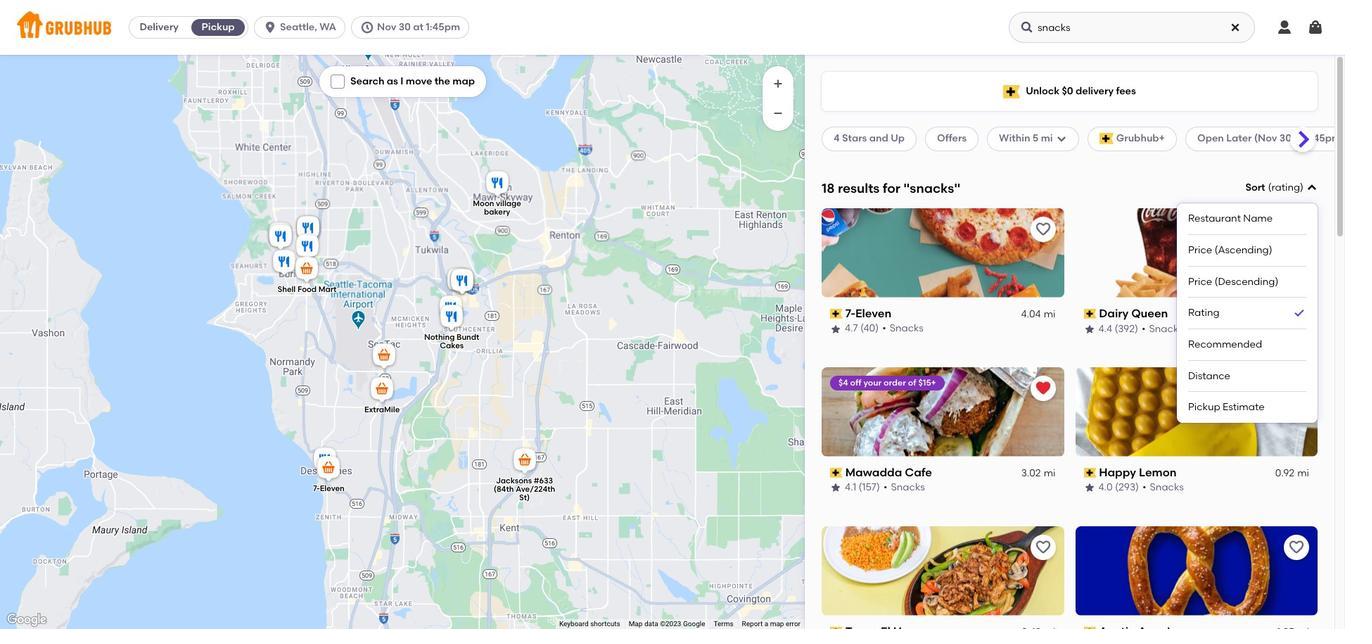Task type: vqa. For each thing, say whether or not it's contained in the screenshot.
the Cream Puffs Tab
no



Task type: describe. For each thing, give the bounding box(es) containing it.
• snacks for lemon
[[1143, 482, 1185, 494]]

wa
[[320, 21, 336, 33]]

open later (nov 30 at 1:45pm)
[[1198, 133, 1346, 145]]

snacks for eleven
[[890, 323, 924, 335]]

main navigation navigation
[[0, 0, 1346, 55]]

• snacks for cafe
[[884, 482, 926, 494]]

#633
[[534, 476, 553, 485]]

0 vertical spatial subscription pass image
[[831, 309, 843, 319]]

pickup estimate
[[1189, 401, 1265, 413]]

pickup button
[[189, 16, 248, 39]]

save this restaurant image
[[1289, 539, 1306, 556]]

18 results for "snacks"
[[822, 180, 961, 196]]

nov 30 at 1:45pm button
[[351, 16, 475, 39]]

"snacks"
[[904, 180, 961, 196]]

(157)
[[859, 482, 881, 494]]

at inside the nov 30 at 1:45pm button
[[413, 21, 424, 33]]

subscription pass image right "error"
[[831, 627, 843, 629]]

svg image inside the nov 30 at 1:45pm button
[[360, 20, 374, 34]]

minus icon image
[[772, 106, 786, 120]]

nov
[[377, 21, 397, 33]]

results
[[838, 180, 880, 196]]

1 vertical spatial at
[[1295, 133, 1305, 145]]

save this restaurant button for dairy queen
[[1285, 217, 1310, 242]]

• for lemon
[[1143, 482, 1147, 494]]

unlock $0 delivery fees
[[1026, 85, 1137, 97]]

of
[[909, 378, 917, 388]]

ronnie's market image
[[270, 248, 298, 279]]

7- inside map region
[[313, 484, 320, 493]]

1 horizontal spatial eleven
[[856, 307, 892, 320]]

4 stars and up
[[834, 133, 905, 145]]

0 vertical spatial 7-
[[846, 307, 856, 320]]

extramile image
[[368, 375, 396, 406]]

google image
[[4, 611, 50, 629]]

map data ©2023 google
[[629, 620, 706, 628]]

4.7
[[845, 323, 858, 335]]

distance
[[1189, 370, 1231, 382]]

• for eleven
[[883, 323, 887, 335]]

fees
[[1117, 85, 1137, 97]]

pierro bakery image
[[294, 232, 322, 263]]

map
[[629, 620, 643, 628]]

1 horizontal spatial subscription pass image
[[1084, 627, 1097, 629]]

7-eleven inside map region
[[313, 484, 345, 493]]

jamba image
[[445, 266, 473, 297]]

delivery button
[[130, 16, 189, 39]]

0 vertical spatial 7-eleven
[[846, 307, 892, 320]]

st)
[[519, 493, 530, 502]]

0 vertical spatial map
[[453, 75, 475, 87]]

3.47
[[1277, 308, 1295, 320]]

jacksons #633 (84th ave/224th st)
[[494, 476, 556, 502]]

price (ascending)
[[1189, 244, 1273, 256]]

report a map error link
[[742, 620, 801, 628]]

happy lemon logo image
[[1076, 367, 1318, 457]]

check icon image
[[1293, 306, 1307, 320]]

4.4
[[1099, 323, 1113, 335]]

terms link
[[714, 620, 734, 628]]

mawadda cafe
[[846, 466, 933, 479]]

seattle, wa button
[[254, 16, 351, 39]]

star icon image for 7-eleven
[[831, 323, 842, 335]]

5
[[1033, 133, 1039, 145]]

data
[[645, 620, 659, 628]]

delivery
[[140, 21, 179, 33]]

cakes
[[440, 341, 464, 351]]

grubhub plus flag logo image for unlock $0 delivery fees
[[1004, 85, 1021, 98]]

30 inside button
[[399, 21, 411, 33]]

4.1 (157)
[[845, 482, 881, 494]]

• for queen
[[1142, 323, 1146, 335]]

nothing bundt cakes
[[424, 333, 480, 351]]

search as i move the map
[[351, 75, 475, 87]]

tacos el hass logo image
[[822, 526, 1065, 616]]

• for cafe
[[884, 482, 888, 494]]

save this restaurant image for happy lemon
[[1289, 380, 1306, 397]]

(ascending)
[[1215, 244, 1273, 256]]

0.92
[[1276, 467, 1295, 479]]

mawadda cafe logo image
[[822, 367, 1065, 457]]

(392)
[[1115, 323, 1139, 335]]

mi for 7-eleven
[[1044, 308, 1056, 320]]

dairy queen image
[[266, 220, 294, 251]]

3.02 mi
[[1022, 467, 1056, 479]]

price (descending)
[[1189, 276, 1279, 288]]

• snacks for eleven
[[883, 323, 924, 335]]

0.92 mi
[[1276, 467, 1310, 479]]

©2023
[[660, 620, 682, 628]]

subscription pass image for mawadda cafe
[[831, 468, 843, 478]]

keyboard shortcuts
[[560, 620, 621, 628]]

2 horizontal spatial svg image
[[1056, 133, 1068, 145]]

grubhub+
[[1117, 133, 1166, 145]]

stars
[[843, 133, 868, 145]]

dairy
[[1100, 307, 1129, 320]]

star icon image for mawadda cafe
[[831, 482, 842, 494]]

pickup for pickup
[[202, 21, 235, 33]]

the
[[435, 75, 451, 87]]

star icon image for happy lemon
[[1084, 482, 1096, 494]]

restaurant
[[1189, 213, 1242, 225]]

$4
[[839, 378, 849, 388]]

happy lemon image
[[437, 294, 465, 325]]

seattle,
[[280, 21, 317, 33]]

within 5 mi
[[1000, 133, 1054, 145]]

auntie anne's image
[[448, 267, 477, 298]]

food
[[298, 285, 317, 294]]

1 horizontal spatial 30
[[1280, 133, 1292, 145]]

snacks for queen
[[1150, 323, 1184, 335]]

delivery
[[1076, 85, 1114, 97]]

nothing
[[424, 333, 455, 342]]

happy lemon
[[1100, 466, 1177, 479]]

mi for dairy queen
[[1298, 308, 1310, 320]]



Task type: locate. For each thing, give the bounding box(es) containing it.
subscription pass image left happy
[[1084, 468, 1097, 478]]

save this restaurant image for 7-eleven
[[1035, 221, 1052, 238]]

mi right "5"
[[1042, 133, 1054, 145]]

subscription pass image
[[1084, 309, 1097, 319], [831, 468, 843, 478], [1084, 468, 1097, 478], [831, 627, 843, 629]]

0 vertical spatial at
[[413, 21, 424, 33]]

subscription pass image for happy lemon
[[1084, 468, 1097, 478]]

pickup inside button
[[202, 21, 235, 33]]

1 price from the top
[[1189, 244, 1213, 256]]

sort ( rating )
[[1246, 182, 1304, 194]]

i
[[401, 75, 404, 87]]

ave/224th
[[516, 485, 556, 494]]

star icon image left 4.1
[[831, 482, 842, 494]]

(40)
[[861, 323, 879, 335]]

None field
[[1178, 181, 1318, 423]]

report a map error
[[742, 620, 801, 628]]

0 horizontal spatial 30
[[399, 21, 411, 33]]

2 price from the top
[[1189, 276, 1213, 288]]

within
[[1000, 133, 1031, 145]]

eleven inside map region
[[320, 484, 345, 493]]

subscription pass image left mawadda
[[831, 468, 843, 478]]

• snacks down lemon
[[1143, 482, 1185, 494]]

Search for food, convenience, alcohol... search field
[[1009, 12, 1256, 43]]

• right the '(40)'
[[883, 323, 887, 335]]

subscription pass image left dairy
[[1084, 309, 1097, 319]]

• snacks down queen
[[1142, 323, 1184, 335]]

save this restaurant image for dairy queen
[[1289, 221, 1306, 238]]

7- down marina market & deli image
[[313, 484, 320, 493]]

moon
[[473, 199, 495, 208]]

saved restaurant button
[[1031, 376, 1056, 401]]

0 horizontal spatial 7-
[[313, 484, 320, 493]]

(descending)
[[1215, 276, 1279, 288]]

1 vertical spatial 7-
[[313, 484, 320, 493]]

30 right nov
[[399, 21, 411, 33]]

(nov
[[1255, 133, 1278, 145]]

village
[[496, 199, 522, 208]]

pickup for pickup estimate
[[1189, 401, 1221, 413]]

queen
[[1132, 307, 1169, 320]]

0 vertical spatial grubhub plus flag logo image
[[1004, 85, 1021, 98]]

list box
[[1189, 204, 1307, 423]]

1 horizontal spatial svg image
[[1021, 20, 1035, 34]]

(84th
[[494, 485, 514, 494]]

snacks down cafe
[[891, 482, 926, 494]]

moon village bakery
[[473, 199, 522, 217]]

jacksons #633 (84th ave/224th st) image
[[511, 446, 539, 477]]

mawadda
[[846, 466, 903, 479]]

1 vertical spatial pickup
[[1189, 401, 1221, 413]]

mi right 3.02
[[1044, 467, 1056, 479]]

antojitos michalisco 1st ave image
[[294, 214, 322, 245]]

eleven down marina market & deli image
[[320, 484, 345, 493]]

0 horizontal spatial pickup
[[202, 21, 235, 33]]

0 vertical spatial price
[[1189, 244, 1213, 256]]

mi for happy lemon
[[1298, 467, 1310, 479]]

grubhub plus flag logo image
[[1004, 85, 1021, 98], [1100, 133, 1114, 145]]

4.1
[[845, 482, 857, 494]]

(293)
[[1116, 482, 1140, 494]]

snacks right the '(40)'
[[890, 323, 924, 335]]

marina market & deli image
[[311, 446, 339, 477]]

30 right (nov
[[1280, 133, 1292, 145]]

star icon image left 4.0
[[1084, 482, 1096, 494]]

grubhub plus flag logo image for grubhub+
[[1100, 133, 1114, 145]]

snacks for lemon
[[1151, 482, 1185, 494]]

subscription pass image for dairy queen
[[1084, 309, 1097, 319]]

terms
[[714, 620, 734, 628]]

1 horizontal spatial grubhub plus flag logo image
[[1100, 133, 1114, 145]]

tacos el hass image
[[267, 222, 295, 253]]

svg image
[[263, 20, 277, 34], [1021, 20, 1035, 34], [1056, 133, 1068, 145]]

grubhub plus flag logo image left grubhub+
[[1100, 133, 1114, 145]]

grubhub plus flag logo image left unlock
[[1004, 85, 1021, 98]]

1 vertical spatial 30
[[1280, 133, 1292, 145]]

order
[[884, 378, 907, 388]]

up
[[891, 133, 905, 145]]

snacks for cafe
[[891, 482, 926, 494]]

your
[[864, 378, 882, 388]]

royce' washington - westfield southcenter mall image
[[448, 267, 477, 298]]

pickup
[[202, 21, 235, 33], [1189, 401, 1221, 413]]

1 horizontal spatial at
[[1295, 133, 1305, 145]]

list box inside field
[[1189, 204, 1307, 423]]

unlock
[[1026, 85, 1060, 97]]

saved restaurant image
[[1035, 380, 1052, 397]]

svg image right "5"
[[1056, 133, 1068, 145]]

$4 off your order of $15+
[[839, 378, 937, 388]]

• snacks down cafe
[[884, 482, 926, 494]]

pickup right delivery button
[[202, 21, 235, 33]]

list box containing restaurant name
[[1189, 204, 1307, 423]]

cafe
[[905, 466, 933, 479]]

30
[[399, 21, 411, 33], [1280, 133, 1292, 145]]

at left '1:45pm'
[[413, 21, 424, 33]]

dairy queen
[[1100, 307, 1169, 320]]

4.04
[[1022, 308, 1042, 320]]

shell food mart image
[[293, 255, 321, 286]]

1:45pm)
[[1308, 133, 1346, 145]]

off
[[851, 378, 862, 388]]

sea tac marathon image
[[370, 341, 398, 372]]

mi right 4.04
[[1044, 308, 1056, 320]]

save this restaurant button for happy lemon
[[1285, 376, 1310, 401]]

restaurant name
[[1189, 213, 1274, 225]]

0 vertical spatial 30
[[399, 21, 411, 33]]

subscription pass image
[[831, 309, 843, 319], [1084, 627, 1097, 629]]

offers
[[938, 133, 967, 145]]

pickup down "distance"
[[1189, 401, 1221, 413]]

1 vertical spatial map
[[771, 620, 785, 628]]

mawadda cafe image
[[294, 214, 322, 245]]

•
[[883, 323, 887, 335], [1142, 323, 1146, 335], [884, 482, 888, 494], [1143, 482, 1147, 494]]

price up 'rating' at the right of page
[[1189, 276, 1213, 288]]

snacks down queen
[[1150, 323, 1184, 335]]

0 horizontal spatial subscription pass image
[[831, 309, 843, 319]]

4
[[834, 133, 840, 145]]

report
[[742, 620, 763, 628]]

1 vertical spatial eleven
[[320, 484, 345, 493]]

extramile
[[365, 406, 400, 415]]

0 vertical spatial pickup
[[202, 21, 235, 33]]

7-
[[846, 307, 856, 320], [313, 484, 320, 493]]

star icon image left 4.4
[[1084, 323, 1096, 335]]

plus icon image
[[772, 77, 786, 91]]

nothing bundt cakes image
[[438, 303, 466, 334]]

save this restaurant image
[[1035, 221, 1052, 238], [1289, 221, 1306, 238], [1289, 380, 1306, 397], [1035, 539, 1052, 556]]

move
[[406, 75, 432, 87]]

1 vertical spatial subscription pass image
[[1084, 627, 1097, 629]]

price
[[1189, 244, 1213, 256], [1189, 276, 1213, 288]]

0 horizontal spatial eleven
[[320, 484, 345, 493]]

price for price (descending)
[[1189, 276, 1213, 288]]

star icon image left 4.7
[[831, 323, 842, 335]]

4.04 mi
[[1022, 308, 1056, 320]]

• snacks right the '(40)'
[[883, 323, 924, 335]]

error
[[786, 620, 801, 628]]

dairy queen logo image
[[1076, 208, 1318, 298]]

• down queen
[[1142, 323, 1146, 335]]

1 horizontal spatial pickup
[[1189, 401, 1221, 413]]

svg image inside seattle, wa button
[[263, 20, 277, 34]]

a
[[765, 620, 769, 628]]

recommended
[[1189, 339, 1263, 351]]

1:45pm
[[426, 21, 460, 33]]

name
[[1244, 213, 1274, 225]]

4.7 (40)
[[845, 323, 879, 335]]

sort
[[1246, 182, 1266, 194]]

map region
[[0, 0, 827, 629]]

map right the
[[453, 75, 475, 87]]

(
[[1269, 182, 1272, 194]]

shortcuts
[[591, 620, 621, 628]]

later
[[1227, 133, 1253, 145]]

star icon image for dairy queen
[[1084, 323, 1096, 335]]

• down happy lemon
[[1143, 482, 1147, 494]]

0 horizontal spatial 7-eleven
[[313, 484, 345, 493]]

• down mawadda cafe
[[884, 482, 888, 494]]

star icon image
[[831, 323, 842, 335], [1084, 323, 1096, 335], [831, 482, 842, 494], [1084, 482, 1096, 494]]

0 horizontal spatial at
[[413, 21, 424, 33]]

1 horizontal spatial map
[[771, 620, 785, 628]]

svg image up unlock
[[1021, 20, 1035, 34]]

7-eleven up the '(40)'
[[846, 307, 892, 320]]

jacksons
[[496, 476, 532, 485]]

bakery
[[484, 207, 511, 217]]

mi right 0.92
[[1298, 467, 1310, 479]]

price for price (ascending)
[[1189, 244, 1213, 256]]

0 horizontal spatial grubhub plus flag logo image
[[1004, 85, 1021, 98]]

map right a
[[771, 620, 785, 628]]

7-eleven logo image
[[822, 208, 1065, 298]]

at left 1:45pm)
[[1295, 133, 1305, 145]]

• snacks for queen
[[1142, 323, 1184, 335]]

1 vertical spatial price
[[1189, 276, 1213, 288]]

shell food mart
[[278, 285, 337, 294]]

0 vertical spatial eleven
[[856, 307, 892, 320]]

eleven
[[856, 307, 892, 320], [320, 484, 345, 493]]

none field containing sort
[[1178, 181, 1318, 423]]

4.0 (293)
[[1099, 482, 1140, 494]]

0 horizontal spatial svg image
[[263, 20, 277, 34]]

eleven up the '(40)'
[[856, 307, 892, 320]]

$0
[[1063, 85, 1074, 97]]

0 horizontal spatial map
[[453, 75, 475, 87]]

1 vertical spatial grubhub plus flag logo image
[[1100, 133, 1114, 145]]

estimate
[[1223, 401, 1265, 413]]

mart
[[319, 285, 337, 294]]

save this restaurant button for 7-eleven
[[1031, 217, 1056, 242]]

open
[[1198, 133, 1225, 145]]

svg image left 'seattle,'
[[263, 20, 277, 34]]

svg image
[[1277, 19, 1294, 36], [1308, 19, 1325, 36], [360, 20, 374, 34], [1230, 22, 1242, 33], [334, 78, 342, 86], [1307, 182, 1318, 194]]

rating
[[1272, 182, 1301, 194]]

1 horizontal spatial 7-
[[846, 307, 856, 320]]

mi right 3.47
[[1298, 308, 1310, 320]]

7 eleven image
[[315, 454, 343, 485]]

7-eleven down marina market & deli image
[[313, 484, 345, 493]]

auntie anne's logo image
[[1076, 526, 1318, 616]]

bundt
[[457, 333, 480, 342]]

3.02
[[1022, 467, 1042, 479]]

price down restaurant
[[1189, 244, 1213, 256]]

4.4 (392)
[[1099, 323, 1139, 335]]

snacks down lemon
[[1151, 482, 1185, 494]]

mi for mawadda cafe
[[1044, 467, 1056, 479]]

for
[[883, 180, 901, 196]]

1 horizontal spatial 7-eleven
[[846, 307, 892, 320]]

rating option
[[1189, 298, 1307, 330]]

7-eleven
[[846, 307, 892, 320], [313, 484, 345, 493]]

shell
[[278, 285, 296, 294]]

1 vertical spatial 7-eleven
[[313, 484, 345, 493]]

• snacks
[[883, 323, 924, 335], [1142, 323, 1184, 335], [884, 482, 926, 494], [1143, 482, 1185, 494]]

7- up 4.7
[[846, 307, 856, 320]]

18
[[822, 180, 835, 196]]

seattle, wa
[[280, 21, 336, 33]]

moon village bakery image
[[484, 169, 512, 200]]

4.0
[[1099, 482, 1113, 494]]

keyboard
[[560, 620, 589, 628]]



